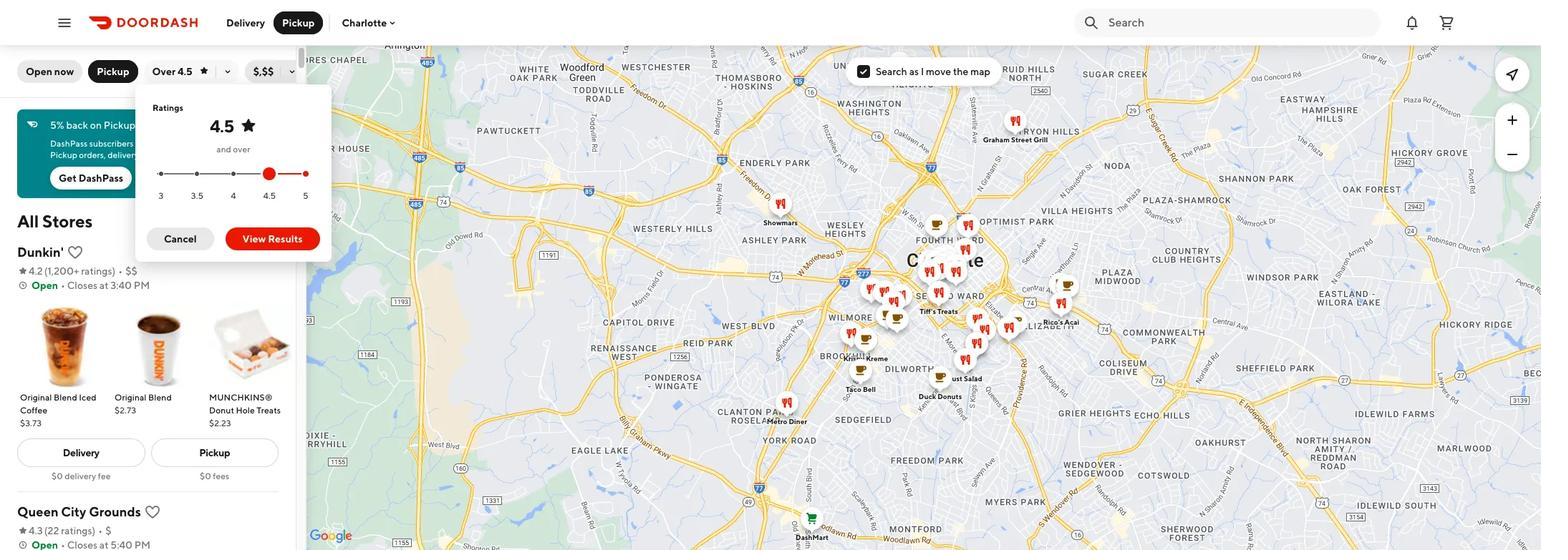 Task type: locate. For each thing, give the bounding box(es) containing it.
5
[[303, 190, 308, 201]]

2 horizontal spatial •
[[118, 266, 123, 277]]

treats inside munchkins® donut hole treats $2.23
[[257, 405, 281, 416]]

donuts
[[938, 392, 962, 401], [938, 392, 962, 401]]

metro diner
[[767, 417, 807, 426], [767, 417, 807, 426]]

queen city grounds
[[17, 505, 141, 520]]

credits
[[164, 138, 190, 149]]

1 vertical spatial open
[[32, 280, 58, 292]]

dashpass up orders,
[[50, 138, 88, 149]]

4.5 up eligible
[[210, 116, 234, 136]]

recenter the map image
[[1504, 66, 1522, 83]]

1 horizontal spatial 5%
[[150, 138, 162, 149]]

ratings for dunkin'
[[81, 266, 112, 277]]

original inside original blend iced coffee $3.73
[[20, 393, 52, 403]]

$2.23
[[209, 418, 231, 429]]

click to add this store to your saved list image
[[66, 244, 84, 261]]

$0 for pickup
[[200, 471, 211, 482]]

• down 1,200+
[[61, 280, 65, 292]]

pickup button up "$,$$" button in the top of the page
[[274, 11, 323, 34]]

grill
[[1034, 135, 1048, 144], [1034, 135, 1048, 144]]

search as i move the map
[[876, 66, 991, 77]]

open inside "button"
[[26, 66, 52, 77]]

original blend iced coffee $3.73
[[20, 393, 96, 429]]

1 vertical spatial delivery
[[65, 471, 96, 482]]

graham
[[983, 135, 1010, 144], [983, 135, 1010, 144]]

1 horizontal spatial $0
[[200, 471, 211, 482]]

1 vertical spatial delivery
[[63, 448, 99, 459]]

delivery inside button
[[226, 17, 265, 28]]

original blend iced coffee image
[[20, 302, 109, 390]]

kreme
[[866, 354, 888, 363], [866, 354, 888, 363]]

2 blend from the left
[[148, 393, 172, 403]]

) left • $
[[92, 526, 96, 537]]

delivery
[[226, 17, 265, 28], [63, 448, 99, 459]]

open now button
[[17, 60, 83, 83]]

dashpass up the exclusive on the top of page
[[190, 120, 234, 131]]

open menu image
[[56, 14, 73, 31]]

on up the exclusive on the top of page
[[213, 138, 223, 149]]

4.2
[[29, 266, 43, 277]]

( right the "4.2"
[[44, 266, 48, 277]]

back up orders,
[[66, 120, 88, 131]]

salad
[[964, 374, 983, 383], [964, 374, 983, 383]]

and left over
[[217, 144, 231, 155]]

• for queen city grounds
[[98, 526, 103, 537]]

original up $2.73
[[115, 393, 147, 403]]

move
[[926, 66, 951, 77]]

open down the "4.2"
[[32, 280, 58, 292]]

0 horizontal spatial 5%
[[50, 120, 64, 131]]

$0
[[52, 471, 63, 482], [200, 471, 211, 482]]

pickup right delivery button
[[282, 17, 315, 28]]

pickup up get
[[50, 150, 77, 160]]

1 blend from the left
[[54, 393, 77, 403]]

2 original from the left
[[115, 393, 147, 403]]

4.3
[[29, 526, 43, 537]]

acai
[[1065, 318, 1080, 326], [1065, 318, 1080, 326]]

5% up get
[[50, 120, 64, 131]]

food
[[892, 77, 909, 86], [892, 77, 909, 86]]

4.5 down 4.5 stars and over icon on the top left of page
[[263, 190, 276, 201]]

original
[[20, 393, 52, 403], [115, 393, 147, 403]]

5% up savings
[[150, 138, 162, 149]]

over
[[233, 144, 250, 155]]

2 horizontal spatial 4.5
[[263, 190, 276, 201]]

$0 down delivery link
[[52, 471, 63, 482]]

ratings up the open • closes at 3:40 pm
[[81, 266, 112, 277]]

0 vertical spatial 4.5
[[178, 66, 192, 77]]

open
[[26, 66, 52, 77], [32, 280, 58, 292]]

dashpass down orders,
[[79, 173, 123, 184]]

) for queen city grounds
[[92, 526, 96, 537]]

$0 for delivery
[[52, 471, 63, 482]]

1 vertical spatial 4.5
[[210, 116, 234, 136]]

just
[[949, 374, 963, 383], [949, 374, 963, 383]]

0 horizontal spatial pickup button
[[88, 60, 138, 83]]

pickup for bottom pickup button
[[97, 66, 129, 77]]

back up the exclusive on the top of page
[[192, 138, 211, 149]]

1 vertical spatial 5%
[[150, 138, 162, 149]]

4.5 right over
[[178, 66, 192, 77]]

3.5 stars and over image
[[194, 171, 200, 177]]

tiff's treats
[[920, 307, 958, 316], [920, 307, 958, 316]]

dashpass inside button
[[79, 173, 123, 184]]

$2.73
[[115, 405, 136, 416]]

dashpass
[[190, 120, 234, 131], [50, 138, 88, 149], [79, 173, 123, 184]]

niki's
[[872, 77, 890, 86], [872, 77, 890, 86]]

1 horizontal spatial )
[[112, 266, 116, 277]]

0 horizontal spatial $0
[[52, 471, 63, 482]]

donut
[[209, 405, 234, 416]]

just salad
[[949, 374, 983, 383], [949, 374, 983, 383]]

1 $0 from the left
[[52, 471, 63, 482]]

$0 left fees
[[200, 471, 211, 482]]

• for dunkin'
[[118, 266, 123, 277]]

$,$$
[[253, 66, 274, 77]]

1 vertical spatial (
[[44, 526, 48, 537]]

blend down original blend "image" on the left bottom of the page
[[148, 393, 172, 403]]

original blend $2.73
[[115, 393, 172, 416]]

ratings down queen city grounds
[[61, 526, 92, 537]]

orders,
[[79, 150, 106, 160]]

0 vertical spatial )
[[112, 266, 116, 277]]

showmars
[[764, 218, 798, 227], [764, 218, 798, 227]]

1 vertical spatial on
[[213, 138, 223, 149]]

pickup for the top pickup button
[[282, 17, 315, 28]]

1 horizontal spatial original
[[115, 393, 147, 403]]

1 horizontal spatial pickup button
[[274, 11, 323, 34]]

duck
[[919, 392, 936, 401], [919, 392, 936, 401]]

0 vertical spatial •
[[118, 266, 123, 277]]

on up subscribers at the left of the page
[[90, 120, 102, 131]]

( for queen city grounds
[[44, 526, 48, 537]]

2 vertical spatial 4.5
[[263, 190, 276, 201]]

niki's food shop
[[872, 77, 928, 86], [872, 77, 928, 86]]

blend inside original blend iced coffee $3.73
[[54, 393, 77, 403]]

1 horizontal spatial on
[[213, 138, 223, 149]]

pickup up subscribers at the left of the page
[[104, 120, 135, 131]]

rico's
[[1044, 318, 1064, 326], [1044, 318, 1064, 326]]

blend inside original blend $2.73
[[148, 393, 172, 403]]

$3.73
[[20, 418, 42, 429]]

rico's acai
[[1044, 318, 1080, 326], [1044, 318, 1080, 326]]

)
[[112, 266, 116, 277], [92, 526, 96, 537]]

queen
[[17, 505, 58, 520]]

2 ( from the top
[[44, 526, 48, 537]]

pickup right now on the top of the page
[[97, 66, 129, 77]]

ratings for queen city grounds
[[61, 526, 92, 537]]

back
[[66, 120, 88, 131], [192, 138, 211, 149]]

dashmart
[[796, 533, 829, 542], [796, 533, 829, 542]]

• $
[[98, 526, 111, 537]]

original for $3.73
[[20, 393, 52, 403]]

open left now on the top of the page
[[26, 66, 52, 77]]

2 $0 from the left
[[200, 471, 211, 482]]

0 vertical spatial ratings
[[81, 266, 112, 277]]

original up coffee
[[20, 393, 52, 403]]

0 vertical spatial open
[[26, 66, 52, 77]]

all
[[17, 211, 39, 231]]

tiff's
[[920, 307, 936, 316], [920, 307, 936, 316]]

( 22 ratings )
[[44, 526, 96, 537]]

1 vertical spatial ratings
[[61, 526, 92, 537]]

5%
[[50, 120, 64, 131], [150, 138, 162, 149]]

open • closes at 3:40 pm
[[32, 280, 150, 292]]

city
[[61, 505, 86, 520]]

original blend image
[[115, 302, 203, 390]]

coffee
[[20, 405, 47, 416]]

delivery for delivery link
[[63, 448, 99, 459]]

original inside original blend $2.73
[[115, 393, 147, 403]]

1 vertical spatial back
[[192, 138, 211, 149]]

0 horizontal spatial delivery
[[63, 448, 99, 459]]

open now
[[26, 66, 74, 77]]

1 vertical spatial )
[[92, 526, 96, 537]]

delivery
[[108, 150, 139, 160], [65, 471, 96, 482]]

blend left iced on the bottom of page
[[54, 393, 77, 403]]

2 vertical spatial dashpass
[[79, 173, 123, 184]]

2 vertical spatial •
[[98, 526, 103, 537]]

pickup button right now on the top of the page
[[88, 60, 138, 83]]

and down credits
[[171, 150, 185, 160]]

•
[[118, 266, 123, 277], [61, 280, 65, 292], [98, 526, 103, 537]]

0 items, open order cart image
[[1438, 14, 1456, 31]]

0 vertical spatial delivery
[[226, 17, 265, 28]]

1 vertical spatial dashpass
[[50, 138, 88, 149]]

delivery link
[[17, 439, 145, 468]]

click to add this store to your saved list image
[[144, 504, 161, 522]]

4.5 inside button
[[178, 66, 192, 77]]

delivery inside 5% back on pickup orders with dashpass dashpass subscribers get 5% credits back on eligible pickup orders, delivery savings and exclusive offers.
[[108, 150, 139, 160]]

treats
[[938, 307, 958, 316], [938, 307, 958, 316], [257, 405, 281, 416]]

delivery up $0 delivery fee
[[63, 448, 99, 459]]

1 horizontal spatial •
[[98, 526, 103, 537]]

duck donuts
[[919, 392, 962, 401], [919, 392, 962, 401]]

1 horizontal spatial back
[[192, 138, 211, 149]]

0 horizontal spatial and
[[171, 150, 185, 160]]

1 horizontal spatial delivery
[[108, 150, 139, 160]]

( for dunkin'
[[44, 266, 48, 277]]

) left • $$
[[112, 266, 116, 277]]

0 vertical spatial (
[[44, 266, 48, 277]]

munchkins®
[[209, 393, 273, 403]]

pm
[[134, 280, 150, 292]]

open for open • closes at 3:40 pm
[[32, 280, 58, 292]]

0 vertical spatial on
[[90, 120, 102, 131]]

0 vertical spatial back
[[66, 120, 88, 131]]

4
[[231, 190, 236, 201]]

open for open now
[[26, 66, 52, 77]]

pickup up $0 fees
[[199, 448, 230, 459]]

pickup button
[[274, 11, 323, 34], [88, 60, 138, 83]]

• left $$
[[118, 266, 123, 277]]

0 vertical spatial delivery
[[108, 150, 139, 160]]

1 horizontal spatial delivery
[[226, 17, 265, 28]]

4 stars and over image
[[231, 171, 236, 177]]

blend
[[54, 393, 77, 403], [148, 393, 172, 403]]

dunkin'
[[17, 245, 64, 260]]

ratings
[[81, 266, 112, 277], [61, 526, 92, 537]]

1 ( from the top
[[44, 266, 48, 277]]

0 horizontal spatial 4.5
[[178, 66, 192, 77]]

1 original from the left
[[20, 393, 52, 403]]

0 horizontal spatial )
[[92, 526, 96, 537]]

search
[[876, 66, 908, 77]]

delivery down subscribers at the left of the page
[[108, 150, 139, 160]]

Store search: begin typing to search for stores available on DoorDash text field
[[1109, 15, 1373, 30]]

0 horizontal spatial blend
[[54, 393, 77, 403]]

22
[[48, 526, 59, 537]]

delivery down delivery link
[[65, 471, 96, 482]]

krispy kreme
[[844, 354, 888, 363], [844, 354, 888, 363]]

( right 4.3
[[44, 526, 48, 537]]

$$
[[125, 266, 137, 277]]

metro
[[767, 417, 788, 426], [767, 417, 788, 426]]

• left $
[[98, 526, 103, 537]]

0 horizontal spatial original
[[20, 393, 52, 403]]

taco
[[846, 385, 862, 394], [846, 385, 862, 394]]

blend for iced
[[54, 393, 77, 403]]

1 horizontal spatial blend
[[148, 393, 172, 403]]

0 horizontal spatial •
[[61, 280, 65, 292]]

krispy
[[844, 354, 865, 363], [844, 354, 865, 363]]

delivery up $,$$
[[226, 17, 265, 28]]



Task type: describe. For each thing, give the bounding box(es) containing it.
powered by google image
[[310, 530, 352, 544]]

average rating of 4.2 out of 5 element
[[17, 264, 43, 279]]

munchkins® donut hole treats $2.23
[[209, 393, 281, 429]]

hole
[[236, 405, 255, 416]]

ratings
[[153, 102, 183, 113]]

3.5
[[191, 190, 203, 201]]

zoom out image
[[1504, 146, 1522, 163]]

over
[[152, 66, 176, 77]]

orders
[[137, 120, 166, 131]]

exclusive
[[187, 150, 223, 160]]

1 horizontal spatial and
[[217, 144, 231, 155]]

average rating of 4.3 out of 5 element
[[17, 524, 43, 539]]

closes
[[67, 280, 97, 292]]

pickup link
[[151, 439, 279, 468]]

eligible
[[224, 138, 253, 149]]

0 vertical spatial 5%
[[50, 120, 64, 131]]

1 horizontal spatial 4.5
[[210, 116, 234, 136]]

0 horizontal spatial delivery
[[65, 471, 96, 482]]

get dashpass button
[[50, 167, 132, 190]]

0 vertical spatial dashpass
[[190, 120, 234, 131]]

$,$$ button
[[245, 60, 303, 83]]

view results button
[[225, 228, 320, 251]]

0 horizontal spatial back
[[66, 120, 88, 131]]

charlotte
[[342, 17, 387, 28]]

1 vertical spatial pickup button
[[88, 60, 138, 83]]

subscribers
[[89, 138, 134, 149]]

blend for $2.73
[[148, 393, 172, 403]]

map
[[971, 66, 991, 77]]

cancel
[[164, 234, 197, 245]]

zoom in image
[[1504, 112, 1522, 129]]

3
[[159, 190, 164, 201]]

cancel button
[[147, 228, 214, 251]]

• $$
[[118, 266, 137, 277]]

get dashpass
[[59, 173, 123, 184]]

savings
[[140, 150, 169, 160]]

fee
[[98, 471, 111, 482]]

i
[[921, 66, 924, 77]]

all stores
[[17, 211, 93, 231]]

munchkins® donut hole treats image
[[209, 302, 298, 390]]

the
[[953, 66, 969, 77]]

results
[[268, 234, 303, 245]]

3 stars and over image
[[158, 171, 164, 177]]

0 vertical spatial pickup button
[[274, 11, 323, 34]]

and over
[[217, 144, 250, 155]]

over 4.5 button
[[144, 60, 239, 83]]

$0 delivery fee
[[52, 471, 111, 482]]

1,200+
[[48, 266, 79, 277]]

grounds
[[89, 505, 141, 520]]

4.5 stars and over image
[[265, 170, 274, 179]]

$0 fees
[[200, 471, 230, 482]]

over 4.5
[[152, 66, 192, 77]]

$
[[105, 526, 111, 537]]

iced
[[79, 393, 96, 403]]

view
[[243, 234, 266, 245]]

offers.
[[225, 150, 249, 160]]

) for dunkin'
[[112, 266, 116, 277]]

3:40
[[111, 280, 132, 292]]

fees
[[213, 471, 230, 482]]

charlotte button
[[342, 17, 398, 28]]

5% back on pickup orders with dashpass dashpass subscribers get 5% credits back on eligible pickup orders, delivery savings and exclusive offers.
[[50, 120, 255, 160]]

at
[[99, 280, 109, 292]]

as
[[910, 66, 919, 77]]

with
[[168, 120, 188, 131]]

stores
[[42, 211, 93, 231]]

1 vertical spatial •
[[61, 280, 65, 292]]

0 horizontal spatial on
[[90, 120, 102, 131]]

view results
[[243, 234, 303, 245]]

( 1,200+ ratings )
[[44, 266, 116, 277]]

notification bell image
[[1404, 14, 1421, 31]]

Search as I move the map checkbox
[[857, 65, 870, 78]]

map region
[[144, 0, 1542, 551]]

5 stars and over image
[[301, 170, 310, 179]]

delivery for delivery button
[[226, 17, 265, 28]]

get
[[59, 173, 77, 184]]

original for $2.73
[[115, 393, 147, 403]]

now
[[54, 66, 74, 77]]

pickup for "pickup" link
[[199, 448, 230, 459]]

and inside 5% back on pickup orders with dashpass dashpass subscribers get 5% credits back on eligible pickup orders, delivery savings and exclusive offers.
[[171, 150, 185, 160]]

delivery button
[[218, 11, 274, 34]]

get
[[135, 138, 148, 149]]



Task type: vqa. For each thing, say whether or not it's contained in the screenshot.
the topmost 5%
yes



